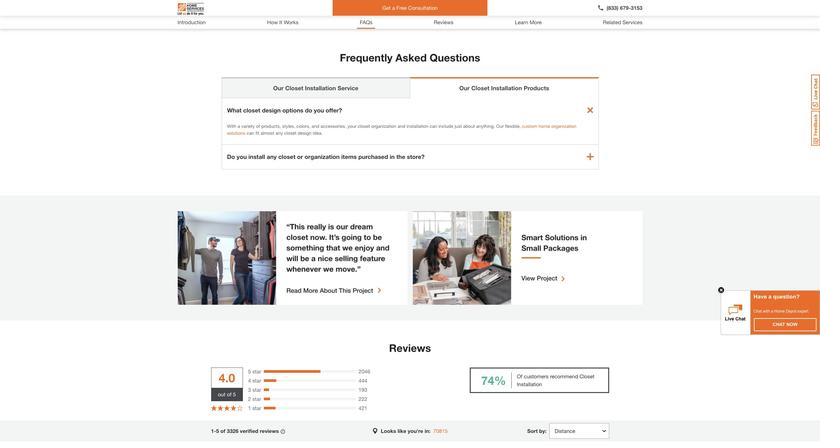 Task type: describe. For each thing, give the bounding box(es) containing it.
0 horizontal spatial 5
[[216, 429, 219, 435]]

any for install
[[267, 153, 277, 160]]

chat now
[[773, 322, 798, 328]]

1 and from the left
[[312, 123, 320, 129]]

offer?
[[326, 107, 342, 114]]

do it for you logo image
[[178, 0, 204, 18]]

do
[[227, 153, 235, 160]]

closet left or
[[279, 153, 296, 160]]

in
[[390, 153, 395, 160]]

3 star link
[[248, 387, 261, 395]]

sort
[[528, 429, 538, 435]]

you're
[[408, 429, 424, 435]]

about
[[464, 123, 475, 129]]

1 horizontal spatial of
[[227, 392, 232, 398]]

or
[[297, 153, 303, 160]]

★ ★ ★ ★
[[211, 405, 237, 413]]

install
[[249, 153, 265, 160]]

of customers recommend closet installation
[[517, 374, 595, 388]]

70815
[[434, 429, 448, 435]]

flexible,
[[506, 123, 521, 129]]

frequently
[[340, 51, 393, 64]]

by:
[[540, 429, 547, 435]]

5 inside 5 star link
[[248, 369, 251, 375]]

almost
[[261, 130, 275, 136]]

closet inside of customers recommend closet installation
[[580, 374, 595, 380]]

depot
[[787, 310, 797, 314]]

closet for our closet installation service
[[285, 84, 304, 92]]

related services
[[604, 19, 643, 25]]

organization inside custom home organization solutions
[[552, 123, 577, 129]]

star for 1
[[253, 406, 261, 412]]

do
[[305, 107, 313, 114]]

4 ☆ from the left
[[231, 405, 237, 413]]

fit
[[256, 130, 260, 136]]

faqs
[[360, 19, 373, 25]]

2046
[[359, 369, 371, 375]]

3153
[[631, 5, 643, 11]]

chat
[[773, 322, 786, 328]]

get a free consultation
[[383, 5, 438, 11]]

444 3 star
[[248, 378, 368, 394]]

1 horizontal spatial can
[[430, 123, 438, 129]]

before and after long quote banner - image image
[[178, 212, 408, 305]]

have a question?
[[754, 294, 800, 300]]

store?
[[407, 153, 425, 160]]

star inside 5 star link
[[253, 369, 261, 375]]

questions
[[430, 51, 481, 64]]

introduction
[[178, 19, 206, 25]]

any for almost
[[276, 130, 283, 136]]

works
[[284, 19, 299, 25]]

222
[[359, 397, 368, 403]]

our for our closet installation service
[[273, 84, 284, 92]]

variety
[[242, 123, 255, 129]]

custom
[[523, 123, 538, 129]]

of
[[517, 374, 523, 380]]

0 vertical spatial of
[[256, 123, 260, 129]]

222 1 star
[[248, 397, 368, 412]]

in:
[[425, 429, 431, 435]]

frequently asked questions
[[340, 51, 481, 64]]

learn more
[[515, 19, 542, 25]]

1 vertical spatial you
[[237, 153, 247, 160]]

get
[[383, 5, 391, 11]]

accessories,
[[321, 123, 347, 129]]

like
[[398, 429, 407, 435]]

customers
[[524, 374, 549, 380]]

feedback link image
[[812, 111, 821, 146]]

closet down styles,
[[284, 130, 297, 136]]

chat
[[754, 310, 763, 314]]

chat now link
[[755, 319, 817, 332]]

related
[[604, 19, 622, 25]]

home
[[775, 310, 786, 314]]

how it works
[[267, 19, 299, 25]]

closet right your
[[358, 123, 370, 129]]

the
[[397, 153, 406, 160]]

1 horizontal spatial organization
[[372, 123, 397, 129]]

what
[[227, 107, 242, 114]]

74%
[[482, 374, 507, 388]]

our closet installation service
[[273, 84, 359, 92]]

(833) 679-3153 link
[[598, 4, 643, 12]]

2 ★ from the left
[[218, 405, 224, 413]]

1 vertical spatial 5
[[233, 392, 236, 398]]

2 horizontal spatial our
[[497, 123, 504, 129]]

5 star
[[248, 369, 261, 375]]

now
[[787, 322, 798, 328]]

4.0
[[219, 372, 235, 386]]

items
[[342, 153, 357, 160]]

a for variety
[[238, 123, 240, 129]]

more
[[530, 19, 542, 25]]

installation
[[407, 123, 429, 129]]

2 vertical spatial of
[[221, 429, 226, 435]]

0 horizontal spatial reviews
[[389, 342, 431, 355]]

1 star link
[[248, 405, 261, 413]]

installation inside of customers recommend closet installation
[[517, 382, 543, 388]]

purchased
[[359, 153, 388, 160]]



Task type: locate. For each thing, give the bounding box(es) containing it.
installation up do in the left top of the page
[[305, 84, 336, 92]]

1 ★ from the left
[[211, 405, 217, 413]]

sort by:
[[528, 429, 547, 435]]

2 horizontal spatial 5
[[248, 369, 251, 375]]

1 vertical spatial design
[[298, 130, 312, 136]]

4 star from the top
[[253, 397, 261, 403]]

5 star link
[[248, 368, 261, 376]]

products,
[[262, 123, 281, 129]]

2 horizontal spatial of
[[256, 123, 260, 129]]

looks
[[381, 429, 396, 435]]

custom home organization solutions link
[[227, 123, 577, 136]]

1 horizontal spatial reviews
[[434, 19, 454, 25]]

4 ★ from the left
[[231, 405, 237, 413]]

1 vertical spatial of
[[227, 392, 232, 398]]

0 horizontal spatial organization
[[305, 153, 340, 160]]

our left the flexible,
[[497, 123, 504, 129]]

asked
[[396, 51, 427, 64]]

star up 4 star link
[[253, 369, 261, 375]]

4
[[248, 378, 251, 384]]

expert.
[[798, 310, 810, 314]]

with
[[227, 123, 236, 129]]

with
[[764, 310, 771, 314]]

of right 1-
[[221, 429, 226, 435]]

design up products,
[[262, 107, 281, 114]]

can left include
[[430, 123, 438, 129]]

3 star from the top
[[253, 387, 261, 394]]

installation for products
[[492, 84, 523, 92]]

and left installation
[[398, 123, 406, 129]]

closet up variety
[[243, 107, 261, 114]]

do you install any closet or organization items purchased in the store?
[[227, 153, 425, 160]]

services
[[623, 19, 643, 25]]

can fit almost any closet design idea.
[[246, 130, 323, 136]]

colors,
[[297, 123, 311, 129]]

and up idea.
[[312, 123, 320, 129]]

you right do
[[237, 153, 247, 160]]

options
[[283, 107, 304, 114]]

have
[[754, 294, 768, 300]]

smart solutions in small packages image
[[413, 212, 643, 305]]

star right 1
[[253, 406, 261, 412]]

and
[[312, 123, 320, 129], [398, 123, 406, 129]]

5 ☆ from the left
[[237, 405, 243, 413]]

0 horizontal spatial closet
[[285, 84, 304, 92]]

3 ★ from the left
[[224, 405, 230, 413]]

2 horizontal spatial organization
[[552, 123, 577, 129]]

679-
[[620, 5, 631, 11]]

1 star from the top
[[253, 369, 261, 375]]

1 horizontal spatial design
[[298, 130, 312, 136]]

☆
[[211, 405, 217, 413], [218, 405, 224, 413], [224, 405, 230, 413], [231, 405, 237, 413], [237, 405, 243, 413]]

5 up 4
[[248, 369, 251, 375]]

2 vertical spatial 5
[[216, 429, 219, 435]]

0 horizontal spatial our
[[273, 84, 284, 92]]

can
[[430, 123, 438, 129], [247, 130, 254, 136]]

how
[[267, 19, 278, 25]]

free
[[397, 5, 407, 11]]

3
[[248, 387, 251, 394]]

a right "get"
[[393, 5, 395, 11]]

1 vertical spatial any
[[267, 153, 277, 160]]

a for free
[[393, 5, 395, 11]]

our for our closet installation products
[[460, 84, 470, 92]]

0 horizontal spatial design
[[262, 107, 281, 114]]

styles,
[[282, 123, 295, 129]]

installation left products
[[492, 84, 523, 92]]

0 vertical spatial any
[[276, 130, 283, 136]]

star inside 444 3 star
[[253, 387, 261, 394]]

193 2 star
[[248, 387, 368, 403]]

star inside 193 2 star
[[253, 397, 261, 403]]

star inside 2046 4 star
[[253, 378, 261, 384]]

star right 2
[[253, 397, 261, 403]]

recommend
[[550, 374, 579, 380]]

1-5 of 3326 verified reviews
[[211, 429, 281, 435]]

2 and from the left
[[398, 123, 406, 129]]

closet for our closet installation products
[[472, 84, 490, 92]]

service
[[338, 84, 359, 92]]

star for 2
[[253, 397, 261, 403]]

3326
[[227, 429, 239, 435]]

1-
[[211, 429, 216, 435]]

organization right home
[[552, 123, 577, 129]]

include
[[439, 123, 454, 129]]

our down questions
[[460, 84, 470, 92]]

a right with at right
[[772, 310, 774, 314]]

what closet design options do you offer?
[[227, 107, 342, 114]]

out
[[218, 392, 226, 398]]

your
[[348, 123, 357, 129]]

1 vertical spatial can
[[247, 130, 254, 136]]

a inside button
[[393, 5, 395, 11]]

organization right or
[[305, 153, 340, 160]]

organization up the in
[[372, 123, 397, 129]]

custom home organization solutions
[[227, 123, 577, 136]]

0 horizontal spatial you
[[237, 153, 247, 160]]

star right 4
[[253, 378, 261, 384]]

just
[[455, 123, 462, 129]]

get a free consultation button
[[333, 0, 488, 16]]

0 vertical spatial can
[[430, 123, 438, 129]]

home
[[539, 123, 551, 129]]

solutions
[[227, 130, 246, 136]]

out of 5
[[218, 392, 236, 398]]

installation for service
[[305, 84, 336, 92]]

1 vertical spatial reviews
[[389, 342, 431, 355]]

reviews
[[260, 429, 279, 435]]

2 horizontal spatial closet
[[580, 374, 595, 380]]

looks like you're in: 70815
[[381, 429, 448, 435]]

5 right the 'out'
[[233, 392, 236, 398]]

reviews
[[434, 19, 454, 25], [389, 342, 431, 355]]

installation down customers
[[517, 382, 543, 388]]

70815 link
[[434, 429, 448, 435]]

1
[[248, 406, 251, 412]]

idea.
[[313, 130, 323, 136]]

1 horizontal spatial you
[[314, 107, 324, 114]]

2 star link
[[248, 396, 261, 404]]

0 vertical spatial you
[[314, 107, 324, 114]]

0 vertical spatial 5
[[248, 369, 251, 375]]

3 ☆ from the left
[[224, 405, 230, 413]]

a right with
[[238, 123, 240, 129]]

closet
[[243, 107, 261, 114], [358, 123, 370, 129], [284, 130, 297, 136], [279, 153, 296, 160]]

2 star from the top
[[253, 378, 261, 384]]

2
[[248, 397, 251, 403]]

2046 4 star
[[248, 369, 371, 384]]

chat with a home depot expert.
[[754, 310, 810, 314]]

star for 3
[[253, 387, 261, 394]]

5 left 3326
[[216, 429, 219, 435]]

1 horizontal spatial and
[[398, 123, 406, 129]]

(833)
[[607, 5, 619, 11]]

star inside 222 1 star
[[253, 406, 261, 412]]

a right have
[[769, 294, 772, 300]]

with a variety of products, styles, colors, and accessories, your closet organization and installation can include just about anything. our flexible,
[[227, 123, 523, 129]]

(833) 679-3153
[[607, 5, 643, 11]]

a for question?
[[769, 294, 772, 300]]

star
[[253, 369, 261, 375], [253, 378, 261, 384], [253, 387, 261, 394], [253, 397, 261, 403], [253, 406, 261, 412]]

our up what closet design options do you offer?
[[273, 84, 284, 92]]

2 ☆ from the left
[[218, 405, 224, 413]]

installation
[[305, 84, 336, 92], [492, 84, 523, 92], [517, 382, 543, 388]]

our
[[273, 84, 284, 92], [460, 84, 470, 92], [497, 123, 504, 129]]

1 horizontal spatial our
[[460, 84, 470, 92]]

any right install
[[267, 153, 277, 160]]

5 star from the top
[[253, 406, 261, 412]]

star right "3"
[[253, 387, 261, 394]]

you
[[314, 107, 324, 114], [237, 153, 247, 160]]

design down "colors,"
[[298, 130, 312, 136]]

any
[[276, 130, 283, 136], [267, 153, 277, 160]]

5
[[248, 369, 251, 375], [233, 392, 236, 398], [216, 429, 219, 435]]

1 ☆ from the left
[[211, 405, 217, 413]]

can left the fit
[[247, 130, 254, 136]]

4 star link
[[248, 378, 261, 385]]

closet
[[285, 84, 304, 92], [472, 84, 490, 92], [580, 374, 595, 380]]

0 horizontal spatial can
[[247, 130, 254, 136]]

0 horizontal spatial and
[[312, 123, 320, 129]]

444
[[359, 378, 368, 384]]

any down products,
[[276, 130, 283, 136]]

you right do in the left top of the page
[[314, 107, 324, 114]]

0 vertical spatial design
[[262, 107, 281, 114]]

of right the 'out'
[[227, 392, 232, 398]]

star for 4
[[253, 378, 261, 384]]

0 horizontal spatial of
[[221, 429, 226, 435]]

live chat image
[[812, 75, 821, 110]]

0 vertical spatial reviews
[[434, 19, 454, 25]]

consultation
[[409, 5, 438, 11]]

1 horizontal spatial closet
[[472, 84, 490, 92]]

1 horizontal spatial 5
[[233, 392, 236, 398]]

193
[[359, 387, 368, 394]]

of up the fit
[[256, 123, 260, 129]]



Task type: vqa. For each thing, say whether or not it's contained in the screenshot.
329
no



